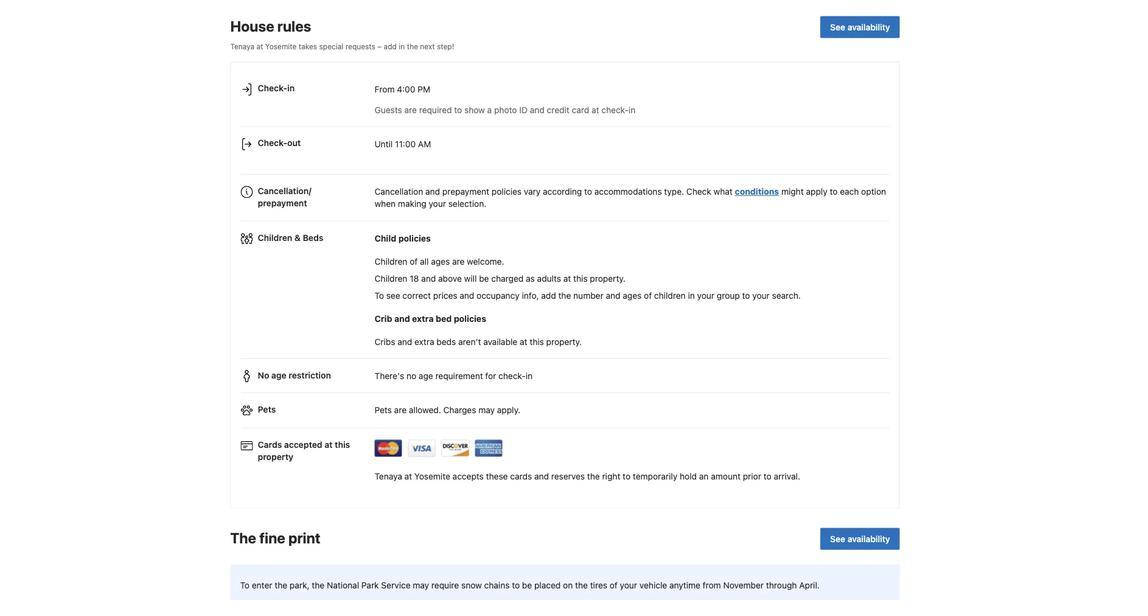 Task type: vqa. For each thing, say whether or not it's contained in the screenshot.
Weymouth's the from
no



Task type: describe. For each thing, give the bounding box(es) containing it.
group
[[717, 291, 740, 301]]

check- for out
[[258, 138, 287, 148]]

extra for bed
[[412, 314, 434, 324]]

and down will
[[460, 291, 474, 301]]

in right children
[[688, 291, 695, 301]]

beds
[[437, 337, 456, 347]]

reserves
[[551, 471, 585, 482]]

1 vertical spatial property.
[[546, 337, 582, 347]]

pets for pets are allowed. charges may apply.
[[375, 405, 392, 415]]

tenaya at yosemite takes special requests – add in the next step!
[[230, 42, 454, 51]]

info,
[[522, 291, 539, 301]]

what
[[714, 187, 733, 197]]

0 vertical spatial may
[[479, 405, 495, 415]]

there's
[[375, 371, 404, 381]]

photo
[[494, 105, 517, 115]]

mastercard image
[[375, 440, 403, 457]]

the left right
[[587, 471, 600, 482]]

check-in
[[258, 83, 295, 93]]

vehicle
[[640, 580, 667, 590]]

no
[[258, 370, 269, 380]]

in right for
[[526, 371, 533, 381]]

the right on
[[575, 580, 588, 590]]

no
[[407, 371, 416, 381]]

your left vehicle
[[620, 580, 637, 590]]

prior
[[743, 471, 761, 482]]

bed
[[436, 314, 452, 324]]

required
[[419, 105, 452, 115]]

right
[[602, 471, 621, 482]]

rules
[[277, 17, 311, 34]]

a
[[487, 105, 492, 115]]

welcome.
[[467, 257, 504, 267]]

occupancy
[[477, 291, 520, 301]]

to right chains
[[512, 580, 520, 590]]

in up out
[[287, 83, 295, 93]]

snow
[[461, 580, 482, 590]]

pets for pets
[[258, 404, 276, 414]]

allowed.
[[409, 405, 441, 415]]

might apply to each option when making your selection.
[[375, 187, 886, 209]]

takes
[[299, 42, 317, 51]]

type.
[[664, 187, 684, 197]]

guests are required to show a photo id and credit card at check-in
[[375, 105, 636, 115]]

credit
[[547, 105, 570, 115]]

placed
[[534, 580, 561, 590]]

check-out
[[258, 138, 301, 148]]

these
[[486, 471, 508, 482]]

accepted
[[284, 440, 322, 450]]

children for children & beds
[[258, 232, 292, 242]]

number
[[573, 291, 604, 301]]

special
[[319, 42, 343, 51]]

yosemite for takes
[[265, 42, 297, 51]]

apply.
[[497, 405, 520, 415]]

children for children 18 and above will be charged as adults at this property.
[[375, 274, 407, 284]]

cards accepted at this property
[[258, 440, 350, 462]]

enter
[[252, 580, 272, 590]]

child policies
[[375, 233, 431, 243]]

at inside cards accepted at this property
[[325, 440, 333, 450]]

crib and extra bed policies
[[375, 314, 486, 324]]

to enter the park, the national park service may require snow chains to be placed on the tires of your vehicle anytime from november through april.
[[240, 580, 820, 590]]

tenaya at yosemite accepts these cards and reserves the right to temporarily hold an amount prior to arrival.
[[375, 471, 800, 482]]

might
[[782, 187, 804, 197]]

at down house
[[257, 42, 263, 51]]

and right number
[[606, 291, 621, 301]]

american express image
[[475, 440, 503, 457]]

for
[[485, 371, 496, 381]]

all
[[420, 257, 429, 267]]

and up making
[[425, 187, 440, 197]]

your left group
[[697, 291, 715, 301]]

cancellation/ prepayment
[[258, 186, 311, 208]]

the left the park,
[[275, 580, 287, 590]]

your inside might apply to each option when making your selection.
[[429, 199, 446, 209]]

charges
[[443, 405, 476, 415]]

0 horizontal spatial be
[[479, 274, 489, 284]]

tenaya for tenaya at yosemite accepts these cards and reserves the right to temporarily hold an amount prior to arrival.
[[375, 471, 402, 482]]

national
[[327, 580, 359, 590]]

cancellation/
[[258, 186, 311, 196]]

yosemite for accepts
[[414, 471, 450, 482]]

out
[[287, 138, 301, 148]]

house rules
[[230, 17, 311, 34]]

18
[[410, 274, 419, 284]]

prices
[[433, 291, 457, 301]]

from 4:00 pm
[[375, 84, 430, 94]]

children for children of all ages are welcome.
[[375, 257, 407, 267]]

children 18 and above will be charged as adults at this property.
[[375, 274, 626, 284]]

check- for in
[[258, 83, 287, 93]]

from
[[375, 84, 395, 94]]

see availability button for the fine print
[[821, 528, 900, 550]]

at right available
[[520, 337, 527, 347]]

cards
[[258, 440, 282, 450]]

0 vertical spatial policies
[[492, 187, 522, 197]]

april.
[[799, 580, 820, 590]]

requirement
[[435, 371, 483, 381]]

1 horizontal spatial policies
[[454, 314, 486, 324]]

id
[[519, 105, 528, 115]]

print
[[288, 529, 321, 546]]

anytime
[[670, 580, 701, 590]]

0 horizontal spatial age
[[271, 370, 286, 380]]

are for required
[[404, 105, 417, 115]]

cancellation
[[375, 187, 423, 197]]

at right the adults
[[564, 274, 571, 284]]

above
[[438, 274, 462, 284]]

adults
[[537, 274, 561, 284]]

park,
[[290, 580, 310, 590]]

park
[[362, 580, 379, 590]]

at down the visa icon
[[405, 471, 412, 482]]

when
[[375, 199, 396, 209]]

and right cards
[[534, 471, 549, 482]]

to right prior
[[764, 471, 772, 482]]

beds
[[303, 232, 323, 242]]

making
[[398, 199, 427, 209]]

the right the park,
[[312, 580, 325, 590]]

cribs
[[375, 337, 395, 347]]

cards
[[510, 471, 532, 482]]

crib
[[375, 314, 392, 324]]

tenaya for tenaya at yosemite takes special requests – add in the next step!
[[230, 42, 254, 51]]

and right id
[[530, 105, 545, 115]]

aren't
[[458, 337, 481, 347]]

show
[[464, 105, 485, 115]]

see availability for the fine print
[[830, 534, 890, 544]]

according
[[543, 187, 582, 197]]

4:00 pm
[[397, 84, 430, 94]]



Task type: locate. For each thing, give the bounding box(es) containing it.
temporarily
[[633, 471, 678, 482]]

require
[[431, 580, 459, 590]]

to
[[454, 105, 462, 115], [584, 187, 592, 197], [830, 187, 838, 197], [742, 291, 750, 301], [623, 471, 631, 482], [764, 471, 772, 482], [512, 580, 520, 590]]

2 vertical spatial are
[[394, 405, 407, 415]]

availability
[[848, 22, 890, 32], [848, 534, 890, 544]]

pets down 'there's'
[[375, 405, 392, 415]]

child
[[375, 233, 396, 243]]

to right group
[[742, 291, 750, 301]]

in
[[399, 42, 405, 51], [287, 83, 295, 93], [629, 105, 636, 115], [688, 291, 695, 301], [526, 371, 533, 381]]

this inside cards accepted at this property
[[335, 440, 350, 450]]

are
[[404, 105, 417, 115], [452, 257, 465, 267], [394, 405, 407, 415]]

2 horizontal spatial this
[[573, 274, 588, 284]]

check- right for
[[499, 371, 526, 381]]

see availability button
[[821, 16, 900, 38], [821, 528, 900, 550]]

1 horizontal spatial tenaya
[[375, 471, 402, 482]]

0 horizontal spatial to
[[240, 580, 250, 590]]

to right the according
[[584, 187, 592, 197]]

0 vertical spatial of
[[410, 257, 418, 267]]

available
[[483, 337, 518, 347]]

policies up aren't
[[454, 314, 486, 324]]

1 horizontal spatial property.
[[590, 274, 626, 284]]

0 horizontal spatial ages
[[431, 257, 450, 267]]

0 vertical spatial be
[[479, 274, 489, 284]]

until 11:00 am
[[375, 139, 431, 149]]

may left apply.
[[479, 405, 495, 415]]

to left the show
[[454, 105, 462, 115]]

0 vertical spatial see
[[830, 22, 846, 32]]

the
[[407, 42, 418, 51], [558, 291, 571, 301], [587, 471, 600, 482], [275, 580, 287, 590], [312, 580, 325, 590], [575, 580, 588, 590]]

2 availability from the top
[[848, 534, 890, 544]]

0 vertical spatial check-
[[258, 83, 287, 93]]

1 vertical spatial see availability button
[[821, 528, 900, 550]]

to right right
[[623, 471, 631, 482]]

2 vertical spatial this
[[335, 440, 350, 450]]

0 horizontal spatial prepayment
[[258, 198, 307, 208]]

restriction
[[289, 370, 331, 380]]

1 vertical spatial check-
[[499, 371, 526, 381]]

2 see availability button from the top
[[821, 528, 900, 550]]

option
[[861, 187, 886, 197]]

1 availability from the top
[[848, 22, 890, 32]]

1 vertical spatial tenaya
[[375, 471, 402, 482]]

arrival.
[[774, 471, 800, 482]]

1 vertical spatial children
[[375, 257, 407, 267]]

0 vertical spatial this
[[573, 274, 588, 284]]

there's no age requirement for check-in
[[375, 371, 533, 381]]

1 vertical spatial ages
[[623, 291, 642, 301]]

1 horizontal spatial prepayment
[[442, 187, 489, 197]]

are down 4:00 pm
[[404, 105, 417, 115]]

0 horizontal spatial this
[[335, 440, 350, 450]]

property. down the to see correct prices and occupancy info, add the number and ages of children in your group to your search.
[[546, 337, 582, 347]]

apply
[[806, 187, 828, 197]]

pets down no
[[258, 404, 276, 414]]

accommodations
[[595, 187, 662, 197]]

at right card on the right top of page
[[592, 105, 599, 115]]

0 horizontal spatial property.
[[546, 337, 582, 347]]

property. up number
[[590, 274, 626, 284]]

2 see availability from the top
[[830, 534, 890, 544]]

1 vertical spatial check-
[[258, 138, 287, 148]]

0 vertical spatial check-
[[602, 105, 629, 115]]

1 horizontal spatial add
[[541, 291, 556, 301]]

1 vertical spatial may
[[413, 580, 429, 590]]

card
[[572, 105, 589, 115]]

are up above
[[452, 257, 465, 267]]

tires
[[590, 580, 607, 590]]

are left allowed.
[[394, 405, 407, 415]]

1 vertical spatial yosemite
[[414, 471, 450, 482]]

on
[[563, 580, 573, 590]]

1 vertical spatial to
[[240, 580, 250, 590]]

add right –
[[384, 42, 397, 51]]

2 vertical spatial of
[[610, 580, 618, 590]]

0 horizontal spatial pets
[[258, 404, 276, 414]]

be
[[479, 274, 489, 284], [522, 580, 532, 590]]

1 vertical spatial prepayment
[[258, 198, 307, 208]]

prepayment
[[442, 187, 489, 197], [258, 198, 307, 208]]

house
[[230, 17, 274, 34]]

1 vertical spatial add
[[541, 291, 556, 301]]

children of all ages are welcome.
[[375, 257, 504, 267]]

children up see
[[375, 274, 407, 284]]

check-
[[602, 105, 629, 115], [499, 371, 526, 381]]

0 vertical spatial children
[[258, 232, 292, 242]]

1 horizontal spatial of
[[610, 580, 618, 590]]

amount
[[711, 471, 741, 482]]

tenaya
[[230, 42, 254, 51], [375, 471, 402, 482]]

each
[[840, 187, 859, 197]]

yosemite down house rules
[[265, 42, 297, 51]]

0 horizontal spatial tenaya
[[230, 42, 254, 51]]

0 vertical spatial availability
[[848, 22, 890, 32]]

policies
[[492, 187, 522, 197], [399, 233, 431, 243], [454, 314, 486, 324]]

are for allowed.
[[394, 405, 407, 415]]

children down "child"
[[375, 257, 407, 267]]

cancellation and prepayment policies vary according to accommodations type. check what conditions
[[375, 187, 779, 197]]

conditions
[[735, 187, 779, 197]]

to for to enter the park, the national park service may require snow chains to be placed on the tires of your vehicle anytime from november through april.
[[240, 580, 250, 590]]

the fine print
[[230, 529, 321, 546]]

and right 18
[[421, 274, 436, 284]]

&
[[295, 232, 301, 242]]

the down the adults
[[558, 291, 571, 301]]

add for the
[[541, 291, 556, 301]]

1 horizontal spatial this
[[530, 337, 544, 347]]

fine
[[259, 529, 285, 546]]

hold
[[680, 471, 697, 482]]

prepayment up selection.
[[442, 187, 489, 197]]

the
[[230, 529, 256, 546]]

1 see availability button from the top
[[821, 16, 900, 38]]

accepts
[[453, 471, 484, 482]]

see availability button for house rules
[[821, 16, 900, 38]]

check- up check-out
[[258, 83, 287, 93]]

ages left children
[[623, 291, 642, 301]]

2 check- from the top
[[258, 138, 287, 148]]

1 see availability from the top
[[830, 22, 890, 32]]

add down the adults
[[541, 291, 556, 301]]

1 vertical spatial see availability
[[830, 534, 890, 544]]

prepayment inside cancellation/ prepayment
[[258, 198, 307, 208]]

1 see from the top
[[830, 22, 846, 32]]

step!
[[437, 42, 454, 51]]

and
[[530, 105, 545, 115], [425, 187, 440, 197], [421, 274, 436, 284], [460, 291, 474, 301], [606, 291, 621, 301], [394, 314, 410, 324], [398, 337, 412, 347], [534, 471, 549, 482]]

yosemite down the visa icon
[[414, 471, 450, 482]]

1 vertical spatial are
[[452, 257, 465, 267]]

0 horizontal spatial policies
[[399, 233, 431, 243]]

of right 'tires'
[[610, 580, 618, 590]]

and right cribs
[[398, 337, 412, 347]]

this right available
[[530, 337, 544, 347]]

visa image
[[408, 440, 436, 457]]

accepted payment methods and conditions element
[[241, 434, 890, 461]]

1 vertical spatial of
[[644, 291, 652, 301]]

tenaya down mastercard icon
[[375, 471, 402, 482]]

to see correct prices and occupancy info, add the number and ages of children in your group to your search.
[[375, 291, 801, 301]]

ages
[[431, 257, 450, 267], [623, 291, 642, 301]]

correct
[[403, 291, 431, 301]]

your left search.
[[753, 291, 770, 301]]

see for the fine print
[[830, 534, 846, 544]]

0 vertical spatial yosemite
[[265, 42, 297, 51]]

check
[[687, 187, 711, 197]]

of left children
[[644, 291, 652, 301]]

2 vertical spatial policies
[[454, 314, 486, 324]]

see
[[386, 291, 400, 301]]

check-
[[258, 83, 287, 93], [258, 138, 287, 148]]

your
[[429, 199, 446, 209], [697, 291, 715, 301], [753, 291, 770, 301], [620, 580, 637, 590]]

in right –
[[399, 42, 405, 51]]

age
[[271, 370, 286, 380], [419, 371, 433, 381]]

0 vertical spatial to
[[375, 291, 384, 301]]

1 horizontal spatial ages
[[623, 291, 642, 301]]

1 vertical spatial availability
[[848, 534, 890, 544]]

policies up all
[[399, 233, 431, 243]]

1 horizontal spatial age
[[419, 371, 433, 381]]

may left "require"
[[413, 580, 429, 590]]

november
[[723, 580, 764, 590]]

1 horizontal spatial check-
[[602, 105, 629, 115]]

policies left the vary
[[492, 187, 522, 197]]

0 vertical spatial add
[[384, 42, 397, 51]]

0 vertical spatial extra
[[412, 314, 434, 324]]

1 check- from the top
[[258, 83, 287, 93]]

see for house rules
[[830, 22, 846, 32]]

in right card on the right top of page
[[629, 105, 636, 115]]

extra left 'beds'
[[415, 337, 434, 347]]

extra for beds
[[415, 337, 434, 347]]

and right crib
[[394, 314, 410, 324]]

no age restriction
[[258, 370, 331, 380]]

add for in
[[384, 42, 397, 51]]

0 horizontal spatial check-
[[499, 371, 526, 381]]

to left enter at the bottom of the page
[[240, 580, 250, 590]]

extra left "bed"
[[412, 314, 434, 324]]

this right accepted
[[335, 440, 350, 450]]

requests
[[346, 42, 375, 51]]

search.
[[772, 291, 801, 301]]

as
[[526, 274, 535, 284]]

1 horizontal spatial be
[[522, 580, 532, 590]]

0 vertical spatial tenaya
[[230, 42, 254, 51]]

0 horizontal spatial of
[[410, 257, 418, 267]]

check- up cancellation/
[[258, 138, 287, 148]]

yosemite
[[265, 42, 297, 51], [414, 471, 450, 482]]

at right accepted
[[325, 440, 333, 450]]

1 horizontal spatial may
[[479, 405, 495, 415]]

0 vertical spatial ages
[[431, 257, 450, 267]]

chains
[[484, 580, 510, 590]]

service
[[381, 580, 411, 590]]

0 vertical spatial see availability
[[830, 22, 890, 32]]

to inside might apply to each option when making your selection.
[[830, 187, 838, 197]]

from
[[703, 580, 721, 590]]

your right making
[[429, 199, 446, 209]]

this up the to see correct prices and occupancy info, add the number and ages of children in your group to your search.
[[573, 274, 588, 284]]

2 horizontal spatial policies
[[492, 187, 522, 197]]

2 vertical spatial children
[[375, 274, 407, 284]]

0 vertical spatial see availability button
[[821, 16, 900, 38]]

1 horizontal spatial to
[[375, 291, 384, 301]]

to for to see correct prices and occupancy info, add the number and ages of children in your group to your search.
[[375, 291, 384, 301]]

be left placed in the bottom left of the page
[[522, 580, 532, 590]]

ages right all
[[431, 257, 450, 267]]

of left all
[[410, 257, 418, 267]]

discover image
[[442, 440, 470, 457]]

vary
[[524, 187, 541, 197]]

availability for the fine print
[[848, 534, 890, 544]]

to left see
[[375, 291, 384, 301]]

check- right card on the right top of page
[[602, 105, 629, 115]]

next
[[420, 42, 435, 51]]

be right will
[[479, 274, 489, 284]]

2 see from the top
[[830, 534, 846, 544]]

1 vertical spatial be
[[522, 580, 532, 590]]

0 vertical spatial property.
[[590, 274, 626, 284]]

1 vertical spatial this
[[530, 337, 544, 347]]

cribs and extra beds aren't available at this property.
[[375, 337, 582, 347]]

0 horizontal spatial may
[[413, 580, 429, 590]]

the left next
[[407, 42, 418, 51]]

1 horizontal spatial yosemite
[[414, 471, 450, 482]]

children left &
[[258, 232, 292, 242]]

1 vertical spatial policies
[[399, 233, 431, 243]]

0 vertical spatial prepayment
[[442, 187, 489, 197]]

prepayment down cancellation/
[[258, 198, 307, 208]]

selection.
[[448, 199, 486, 209]]

of
[[410, 257, 418, 267], [644, 291, 652, 301], [610, 580, 618, 590]]

see availability
[[830, 22, 890, 32], [830, 534, 890, 544]]

conditions link
[[735, 187, 779, 197]]

to left each
[[830, 187, 838, 197]]

1 horizontal spatial pets
[[375, 405, 392, 415]]

2 horizontal spatial of
[[644, 291, 652, 301]]

0 horizontal spatial yosemite
[[265, 42, 297, 51]]

tenaya down house
[[230, 42, 254, 51]]

1 vertical spatial extra
[[415, 337, 434, 347]]

1 vertical spatial see
[[830, 534, 846, 544]]

through
[[766, 580, 797, 590]]

0 vertical spatial are
[[404, 105, 417, 115]]

0 horizontal spatial add
[[384, 42, 397, 51]]

add
[[384, 42, 397, 51], [541, 291, 556, 301]]

availability for house rules
[[848, 22, 890, 32]]

see availability for house rules
[[830, 22, 890, 32]]



